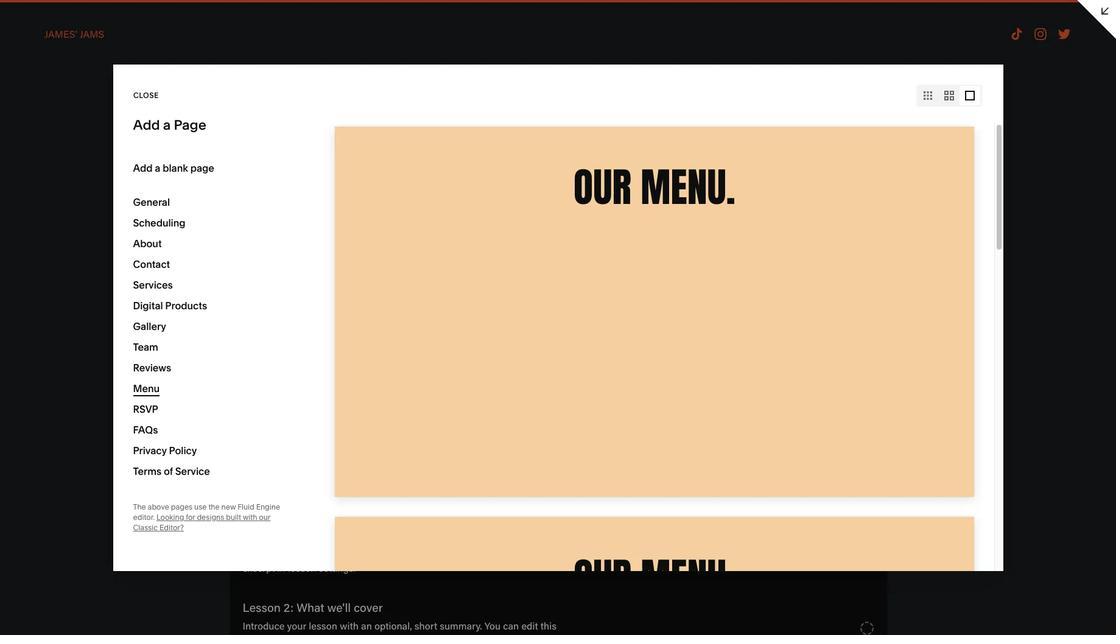 Task type: describe. For each thing, give the bounding box(es) containing it.
course introduction
[[43, 261, 124, 272]]

a
[[79, 289, 84, 299]]

are
[[66, 208, 77, 217]]

become a content expert
[[43, 289, 147, 299]]

they're
[[127, 208, 150, 217]]

navigation.
[[41, 227, 79, 236]]

these pages are public unless they're disabled or password-protected, but they don't appear in the navigation. search engines can also discover them.
[[20, 208, 182, 246]]

main navigation is empty
[[60, 136, 140, 145]]

introduction
[[74, 261, 124, 272]]

main
[[60, 136, 75, 145]]

content
[[86, 289, 118, 299]]

password-
[[29, 218, 66, 227]]

empty
[[119, 136, 140, 145]]

pages
[[43, 208, 65, 217]]

learn more link
[[73, 237, 112, 247]]

public
[[79, 208, 101, 217]]

them.
[[51, 237, 71, 246]]

expert
[[121, 289, 147, 299]]

or
[[20, 218, 27, 227]]

don't
[[133, 218, 151, 227]]



Task type: locate. For each thing, give the bounding box(es) containing it.
course introduction button
[[0, 253, 199, 280]]

become
[[43, 289, 77, 299]]

become a content expert button
[[0, 280, 199, 317]]

learn
[[73, 237, 92, 246]]

navigation
[[77, 136, 111, 145]]

learn more
[[73, 237, 112, 246]]

protected,
[[66, 218, 102, 227]]

more
[[94, 237, 112, 246]]

the
[[28, 227, 39, 236]]

engines
[[106, 227, 134, 236]]

also
[[150, 227, 165, 236]]

discover
[[20, 237, 50, 246]]

is
[[113, 136, 118, 145]]

appear
[[153, 218, 177, 227]]

course
[[43, 261, 72, 272]]

home
[[23, 22, 47, 31]]

they
[[117, 218, 131, 227]]

these
[[20, 208, 41, 217]]

in
[[20, 227, 26, 236]]

but
[[103, 218, 115, 227]]

unless
[[102, 208, 125, 217]]

can
[[136, 227, 149, 236]]

disabled
[[152, 208, 182, 217]]

search
[[80, 227, 105, 236]]

home button
[[0, 13, 60, 40]]



Task type: vqa. For each thing, say whether or not it's contained in the screenshot.
Learn More
yes



